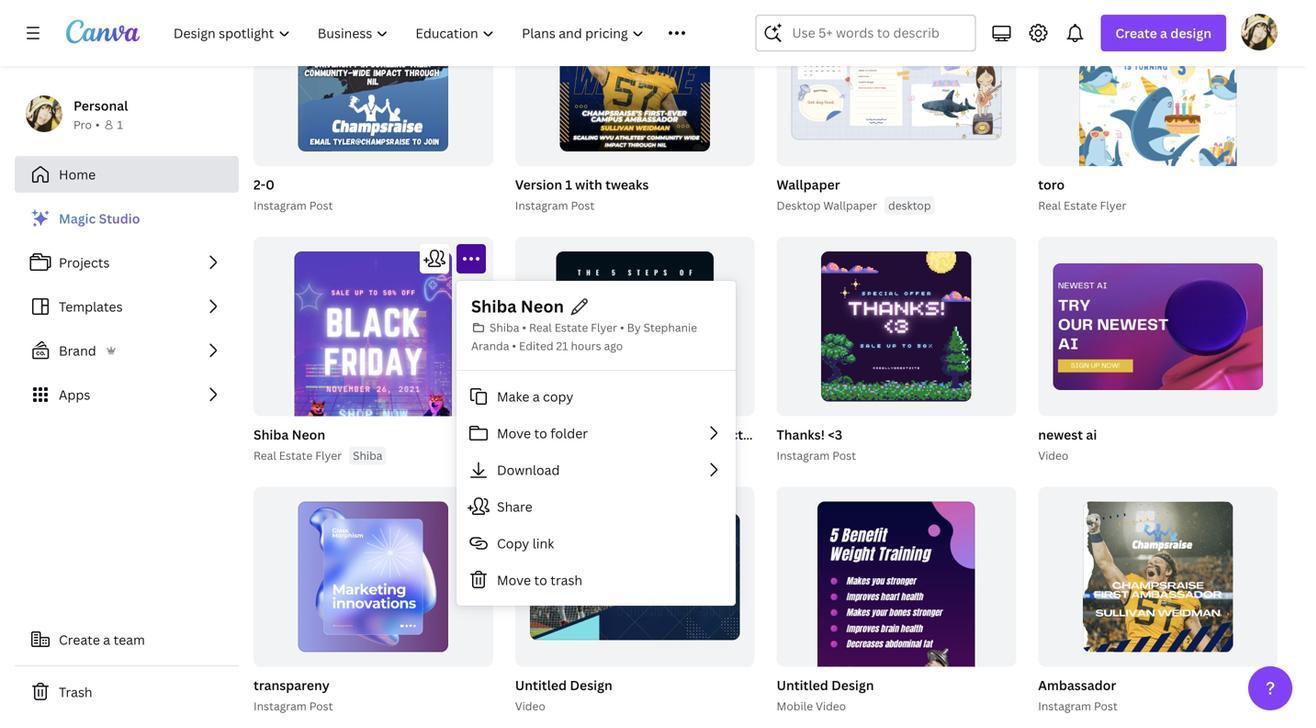 Task type: describe. For each thing, give the bounding box(es) containing it.
1 vertical spatial shiba neon
[[254, 426, 325, 444]]

aranda
[[471, 338, 509, 354]]

studio
[[99, 210, 140, 227]]

to for folder
[[534, 425, 547, 442]]

with
[[575, 176, 602, 193]]

nisl,
[[984, 426, 1010, 444]]

ai
[[1086, 426, 1097, 444]]

move to trash button
[[457, 562, 736, 599]]

1 horizontal spatial shiba neon
[[471, 295, 564, 318]]

neon for the bottom shiba neon button
[[292, 426, 325, 444]]

folder
[[550, 425, 588, 442]]

0 horizontal spatial real
[[254, 448, 276, 464]]

projects link
[[15, 244, 239, 281]]

ambassador instagram post
[[1038, 677, 1118, 714]]

post inside version 1 with tweaks instagram post
[[571, 198, 595, 213]]

proin
[[866, 426, 900, 444]]

a for team
[[103, 632, 110, 649]]

amet,
[[655, 426, 691, 444]]

stephanie
[[644, 320, 697, 335]]

0 vertical spatial wallpaper
[[777, 176, 840, 193]]

templates
[[59, 298, 123, 316]]

desktop
[[777, 198, 821, 213]]

trash link
[[15, 674, 239, 711]]

move for move to trash
[[497, 572, 531, 589]]

ligula
[[1123, 426, 1157, 444]]

link
[[532, 535, 554, 552]]

instagram inside ambassador instagram post
[[1038, 699, 1091, 714]]

post inside 2-0 instagram post
[[309, 198, 333, 213]]

flyer inside toro real estate flyer
[[1100, 198, 1126, 213]]

desktop button
[[885, 197, 935, 215]]

post inside thanks! <3 instagram post
[[832, 448, 856, 464]]

version
[[515, 176, 562, 193]]

shiba inside button
[[353, 448, 383, 464]]

toro button
[[1038, 174, 1065, 197]]

post inside transpareny instagram post
[[309, 699, 333, 714]]

1 vertical spatial shiba neon button
[[254, 424, 325, 447]]

1 horizontal spatial flyer
[[591, 320, 617, 335]]

tweaks
[[605, 176, 649, 193]]

instagram inside version 1 with tweaks instagram post
[[515, 198, 568, 213]]

1 of 2 for thanks! <3
[[974, 396, 1004, 408]]

team
[[113, 632, 145, 649]]

elit.
[[839, 426, 863, 444]]

magic studio
[[59, 210, 140, 227]]

of for thanks! <3
[[982, 396, 995, 408]]

quis.
[[1222, 426, 1252, 444]]

real inside toro real estate flyer
[[1038, 198, 1061, 213]]

untitled design button for untitled design video
[[515, 674, 612, 697]]

1 horizontal spatial real estate flyer
[[529, 320, 617, 335]]

magic studio link
[[15, 200, 239, 237]]

2-0 instagram post
[[254, 176, 333, 213]]

version 1 with tweaks instagram post
[[515, 176, 649, 213]]

apps
[[59, 386, 90, 404]]

desktop
[[888, 198, 931, 213]]

12
[[1254, 396, 1265, 408]]

wallpaper button
[[777, 174, 840, 197]]

1 vertical spatial wallpaper
[[823, 198, 877, 213]]

list containing magic studio
[[15, 200, 239, 413]]

copy
[[543, 388, 573, 405]]

to for trash
[[534, 572, 547, 589]]

thanks! <3 button
[[777, 424, 842, 447]]

thanks! <3 instagram post
[[777, 426, 856, 464]]

home
[[59, 166, 96, 183]]

instagram inside thanks! <3 instagram post
[[777, 448, 830, 464]]

shiba link
[[471, 320, 519, 335]]

1 vertical spatial estate
[[555, 320, 588, 335]]

edited
[[519, 338, 554, 354]]

transpareny
[[254, 677, 330, 694]]

create a team
[[59, 632, 145, 649]]

21
[[556, 338, 568, 354]]

newest ai button
[[1038, 424, 1097, 447]]

create a team button
[[15, 622, 239, 659]]

download button
[[457, 452, 736, 489]]

ambassador button
[[1038, 674, 1116, 697]]

toro
[[1038, 176, 1065, 193]]

post inside ambassador instagram post
[[1094, 699, 1118, 714]]

infographic
[[515, 448, 576, 464]]

transpareny instagram post
[[254, 677, 333, 714]]

move to folder button
[[457, 415, 736, 452]]

copy link button
[[457, 525, 736, 562]]

2-
[[254, 176, 266, 193]]

2-0 button
[[254, 174, 275, 197]]

1 for thanks! <3
[[974, 396, 979, 408]]

1 horizontal spatial real
[[529, 320, 552, 335]]

trash
[[550, 572, 582, 589]]

desktop wallpaper
[[777, 198, 877, 213]]



Task type: vqa. For each thing, say whether or not it's contained in the screenshot.
Templates button
no



Task type: locate. For each thing, give the bounding box(es) containing it.
dignissim
[[1160, 426, 1219, 444]]

a for copy
[[533, 388, 540, 405]]

0 vertical spatial shiba neon button
[[471, 295, 564, 319]]

1 horizontal spatial untitled
[[777, 677, 828, 694]]

untitled inside untitled design mobile video
[[777, 677, 828, 694]]

by stephanie aranda
[[471, 320, 697, 354]]

1 vertical spatial a
[[533, 388, 540, 405]]

edited 21 hours ago
[[519, 338, 623, 354]]

Search search field
[[792, 16, 939, 51]]

design for untitled design video
[[570, 677, 612, 694]]

<3
[[828, 426, 842, 444]]

instagram inside transpareny instagram post
[[254, 699, 307, 714]]

2 to from the top
[[534, 572, 547, 589]]

brand link
[[15, 333, 239, 369]]

estate
[[1064, 198, 1097, 213], [555, 320, 588, 335], [279, 448, 313, 464]]

0 vertical spatial 1 of 2
[[1235, 145, 1265, 158]]

ultricies
[[903, 426, 954, 444]]

0 vertical spatial real
[[1038, 198, 1061, 213]]

trash
[[59, 684, 92, 701]]

instagram down transpareny button on the left of page
[[254, 699, 307, 714]]

real estate flyer up the edited 21 hours ago
[[529, 320, 617, 335]]

0 horizontal spatial create
[[59, 632, 100, 649]]

pro •
[[73, 117, 100, 132]]

1 design from the left
[[570, 677, 612, 694]]

2 horizontal spatial video
[[1038, 448, 1069, 464]]

1 horizontal spatial design
[[831, 677, 874, 694]]

estate left shiba button
[[279, 448, 313, 464]]

eget
[[1013, 426, 1040, 444]]

home link
[[15, 156, 239, 193]]

0 vertical spatial to
[[534, 425, 547, 442]]

pro
[[73, 117, 92, 132]]

instagram down version
[[515, 198, 568, 213]]

adipiscing
[[772, 426, 836, 444]]

1 move from the top
[[497, 425, 531, 442]]

0 vertical spatial 2
[[1259, 145, 1265, 158]]

a for design
[[1160, 24, 1167, 42]]

2 horizontal spatial estate
[[1064, 198, 1097, 213]]

untitled design button
[[515, 674, 612, 697], [777, 674, 874, 697]]

newest ai video
[[1038, 426, 1097, 464]]

1 horizontal spatial 1 of 2
[[1235, 145, 1265, 158]]

video for newest
[[1038, 448, 1069, 464]]

shiba
[[471, 295, 517, 318], [490, 320, 519, 335], [254, 426, 289, 444], [353, 448, 383, 464]]

transpareny button
[[254, 674, 330, 697]]

1 horizontal spatial estate
[[555, 320, 588, 335]]

real
[[1038, 198, 1061, 213], [529, 320, 552, 335], [254, 448, 276, 464]]

make a copy
[[497, 388, 573, 405]]

create for create a team
[[59, 632, 100, 649]]

post
[[309, 198, 333, 213], [571, 198, 595, 213], [832, 448, 856, 464], [309, 699, 333, 714], [1094, 699, 1118, 714]]

shiba neon button left shiba button
[[254, 424, 325, 447]]

to up infographic
[[534, 425, 547, 442]]

0 horizontal spatial 1 of 2
[[974, 396, 1004, 408]]

0 vertical spatial real estate flyer
[[529, 320, 617, 335]]

lorem ipsum dolor sit amet, consectetur adipiscing elit. proin ultricies orci nisl, eget ullamcorper ligula dignissim quis. button
[[515, 424, 1252, 447]]

instagram down 0
[[254, 198, 307, 213]]

copy
[[497, 535, 529, 552]]

estate inside toro real estate flyer
[[1064, 198, 1097, 213]]

1 horizontal spatial untitled design button
[[777, 674, 874, 697]]

neon for the top shiba neon button
[[521, 295, 564, 318]]

1 untitled design button from the left
[[515, 674, 612, 697]]

0 vertical spatial neon
[[521, 295, 564, 318]]

1 for toro
[[1235, 145, 1241, 158]]

sit
[[636, 426, 652, 444]]

ago
[[604, 338, 623, 354]]

1 vertical spatial to
[[534, 572, 547, 589]]

1 untitled from the left
[[515, 677, 567, 694]]

1 vertical spatial create
[[59, 632, 100, 649]]

top level navigation element
[[162, 15, 711, 51], [162, 15, 711, 51]]

0 horizontal spatial estate
[[279, 448, 313, 464]]

•
[[95, 117, 100, 132]]

video inside 'untitled design video'
[[515, 699, 545, 714]]

2 move from the top
[[497, 572, 531, 589]]

0 horizontal spatial neon
[[292, 426, 325, 444]]

a left the team
[[103, 632, 110, 649]]

1 vertical spatial real
[[529, 320, 552, 335]]

1 vertical spatial 1 of 2
[[974, 396, 1004, 408]]

move for move to folder
[[497, 425, 531, 442]]

design inside 'untitled design video'
[[570, 677, 612, 694]]

move to folder
[[497, 425, 588, 442]]

instagram down adipiscing
[[777, 448, 830, 464]]

1 horizontal spatial video
[[816, 699, 846, 714]]

0 horizontal spatial untitled design button
[[515, 674, 612, 697]]

0 horizontal spatial real estate flyer
[[254, 448, 342, 464]]

move
[[497, 425, 531, 442], [497, 572, 531, 589]]

2 design from the left
[[831, 677, 874, 694]]

0 horizontal spatial shiba neon
[[254, 426, 325, 444]]

instagram down 'ambassador' button
[[1038, 699, 1091, 714]]

1 horizontal spatial shiba neon button
[[471, 295, 564, 319]]

0 vertical spatial a
[[1160, 24, 1167, 42]]

video inside untitled design mobile video
[[816, 699, 846, 714]]

video for untitled
[[515, 699, 545, 714]]

1 horizontal spatial a
[[533, 388, 540, 405]]

1 vertical spatial real estate flyer
[[254, 448, 342, 464]]

download
[[497, 461, 560, 479]]

0 horizontal spatial design
[[570, 677, 612, 694]]

1 of 12
[[1230, 396, 1265, 408]]

0 horizontal spatial flyer
[[315, 448, 342, 464]]

2 vertical spatial estate
[[279, 448, 313, 464]]

a inside dropdown button
[[1160, 24, 1167, 42]]

untitled design mobile video
[[777, 677, 874, 714]]

toro real estate flyer
[[1038, 176, 1126, 213]]

0 horizontal spatial video
[[515, 699, 545, 714]]

projects
[[59, 254, 110, 271]]

0 vertical spatial shiba neon
[[471, 295, 564, 318]]

0 horizontal spatial untitled
[[515, 677, 567, 694]]

create a design
[[1115, 24, 1212, 42]]

2 horizontal spatial a
[[1160, 24, 1167, 42]]

share button
[[457, 489, 736, 525]]

move down copy
[[497, 572, 531, 589]]

shiba neon
[[471, 295, 564, 318], [254, 426, 325, 444]]

apps link
[[15, 377, 239, 413]]

2 vertical spatial a
[[103, 632, 110, 649]]

untitled design video
[[515, 677, 612, 714]]

0 vertical spatial flyer
[[1100, 198, 1126, 213]]

create inside dropdown button
[[1115, 24, 1157, 42]]

to left trash
[[534, 572, 547, 589]]

1 inside version 1 with tweaks instagram post
[[565, 176, 572, 193]]

move down make
[[497, 425, 531, 442]]

None search field
[[755, 15, 976, 51]]

a left copy
[[533, 388, 540, 405]]

real estate flyer left shiba button
[[254, 448, 342, 464]]

move to trash
[[497, 572, 582, 589]]

a left design
[[1160, 24, 1167, 42]]

create
[[1115, 24, 1157, 42], [59, 632, 100, 649]]

of for toro
[[1243, 145, 1257, 158]]

1 of 2 for toro
[[1235, 145, 1265, 158]]

design for untitled design mobile video
[[831, 677, 874, 694]]

2 for toro
[[1259, 145, 1265, 158]]

a
[[1160, 24, 1167, 42], [533, 388, 540, 405], [103, 632, 110, 649]]

2 horizontal spatial flyer
[[1100, 198, 1126, 213]]

2 horizontal spatial real
[[1038, 198, 1061, 213]]

0 horizontal spatial a
[[103, 632, 110, 649]]

0 vertical spatial create
[[1115, 24, 1157, 42]]

1 to from the top
[[534, 425, 547, 442]]

instagram inside 2-0 instagram post
[[254, 198, 307, 213]]

shiba button
[[349, 447, 386, 465]]

make a copy button
[[457, 378, 736, 415]]

design
[[1171, 24, 1212, 42]]

untitled design button for untitled design mobile video
[[777, 674, 874, 697]]

create a design button
[[1101, 15, 1226, 51]]

create left the team
[[59, 632, 100, 649]]

0 vertical spatial move
[[497, 425, 531, 442]]

make
[[497, 388, 529, 405]]

templates link
[[15, 288, 239, 325]]

1 horizontal spatial neon
[[521, 295, 564, 318]]

untitled for untitled design video
[[515, 677, 567, 694]]

of for newest ai
[[1238, 396, 1251, 408]]

hours
[[571, 338, 601, 354]]

2 for thanks! <3
[[998, 396, 1004, 408]]

design
[[570, 677, 612, 694], [831, 677, 874, 694]]

stephanie aranda image
[[1241, 14, 1278, 50]]

orci
[[957, 426, 981, 444]]

share
[[497, 498, 533, 516]]

0
[[266, 176, 275, 193]]

ullamcorper
[[1043, 426, 1120, 444]]

1 horizontal spatial 2
[[1259, 145, 1265, 158]]

thanks!
[[777, 426, 825, 444]]

lorem
[[515, 426, 555, 444]]

1 for newest ai
[[1230, 396, 1235, 408]]

untitled for untitled design mobile video
[[777, 677, 828, 694]]

shiba neon button
[[471, 295, 564, 319], [254, 424, 325, 447]]

0 horizontal spatial 2
[[998, 396, 1004, 408]]

0 horizontal spatial shiba neon button
[[254, 424, 325, 447]]

shiba neon button up shiba "link"
[[471, 295, 564, 319]]

estate down toro button
[[1064, 198, 1097, 213]]

magic
[[59, 210, 96, 227]]

copy link
[[497, 535, 554, 552]]

1 vertical spatial neon
[[292, 426, 325, 444]]

1 horizontal spatial create
[[1115, 24, 1157, 42]]

personal
[[73, 97, 128, 114]]

0 vertical spatial estate
[[1064, 198, 1097, 213]]

to
[[534, 425, 547, 442], [534, 572, 547, 589]]

2 untitled from the left
[[777, 677, 828, 694]]

dolor
[[599, 426, 633, 444]]

create left design
[[1115, 24, 1157, 42]]

ambassador
[[1038, 677, 1116, 694]]

brand
[[59, 342, 96, 360]]

version 1 with tweaks button
[[515, 174, 649, 197]]

2 untitled design button from the left
[[777, 674, 874, 697]]

untitled inside 'untitled design video'
[[515, 677, 567, 694]]

create inside button
[[59, 632, 100, 649]]

1 vertical spatial flyer
[[591, 320, 617, 335]]

ipsum
[[558, 426, 596, 444]]

create for create a design
[[1115, 24, 1157, 42]]

design inside untitled design mobile video
[[831, 677, 874, 694]]

2 vertical spatial flyer
[[315, 448, 342, 464]]

1 vertical spatial 2
[[998, 396, 1004, 408]]

by
[[627, 320, 641, 335]]

flyer
[[1100, 198, 1126, 213], [591, 320, 617, 335], [315, 448, 342, 464]]

2
[[1259, 145, 1265, 158], [998, 396, 1004, 408]]

1 vertical spatial move
[[497, 572, 531, 589]]

wallpaper down wallpaper button
[[823, 198, 877, 213]]

estate up the edited 21 hours ago
[[555, 320, 588, 335]]

of
[[1243, 145, 1257, 158], [982, 396, 995, 408], [1238, 396, 1251, 408]]

mobile
[[777, 699, 813, 714]]

list
[[15, 200, 239, 413]]

instagram
[[254, 198, 307, 213], [515, 198, 568, 213], [777, 448, 830, 464], [254, 699, 307, 714], [1038, 699, 1091, 714]]

2 vertical spatial real
[[254, 448, 276, 464]]

video inside newest ai video
[[1038, 448, 1069, 464]]

wallpaper up desktop
[[777, 176, 840, 193]]

video
[[1038, 448, 1069, 464], [515, 699, 545, 714], [816, 699, 846, 714]]



